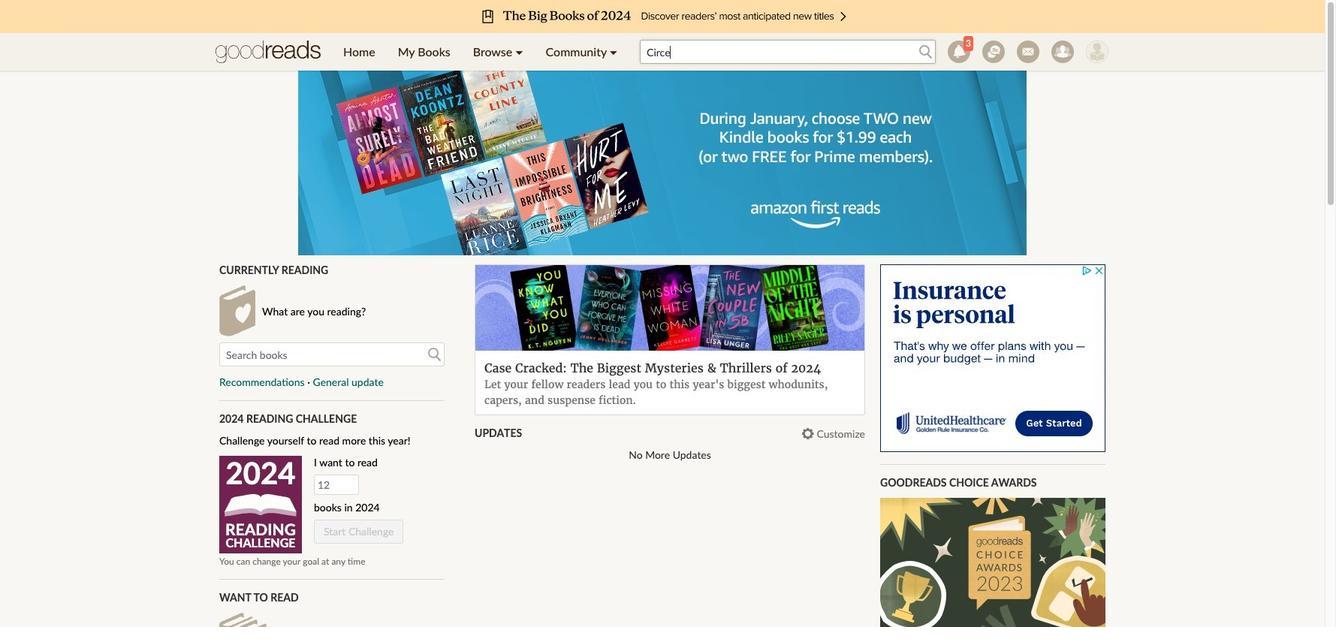 Task type: vqa. For each thing, say whether or not it's contained in the screenshot.
2,199 votes at the right of page
no



Task type: locate. For each thing, give the bounding box(es) containing it.
1 horizontal spatial search books text field
[[640, 40, 936, 64]]

search books text field for search for books to add to your shelves search box
[[219, 343, 445, 367]]

case cracked: the biggest mysteries & thrillers of 2024 image
[[475, 265, 864, 351]]

Search books text field
[[640, 40, 936, 64], [219, 343, 445, 367]]

1 vertical spatial advertisement element
[[880, 264, 1106, 452]]

0 vertical spatial advertisement element
[[298, 68, 1027, 255]]

notifications element
[[948, 36, 973, 63]]

inbox image
[[1017, 41, 1039, 63]]

search books text field for search for books to add to your shelves search field
[[640, 40, 936, 64]]

Search for books to add to your shelves search field
[[219, 343, 445, 367]]

0 vertical spatial search books text field
[[640, 40, 936, 64]]

Search for books to add to your shelves search field
[[640, 40, 936, 64]]

1 vertical spatial search books text field
[[219, 343, 445, 367]]

menu
[[332, 33, 629, 71]]

Number of books you want to read in 2024 number field
[[314, 475, 359, 495]]

0 horizontal spatial search books text field
[[219, 343, 445, 367]]

advertisement element
[[298, 68, 1027, 255], [880, 264, 1106, 452]]

the most anticipated books of 2024 image
[[62, 0, 1263, 33]]

c image
[[1086, 41, 1109, 63]]



Task type: describe. For each thing, give the bounding box(es) containing it.
friend requests image
[[1051, 41, 1074, 63]]

goodreads choice awards image
[[880, 498, 1106, 627]]

my group discussions image
[[982, 41, 1005, 63]]



